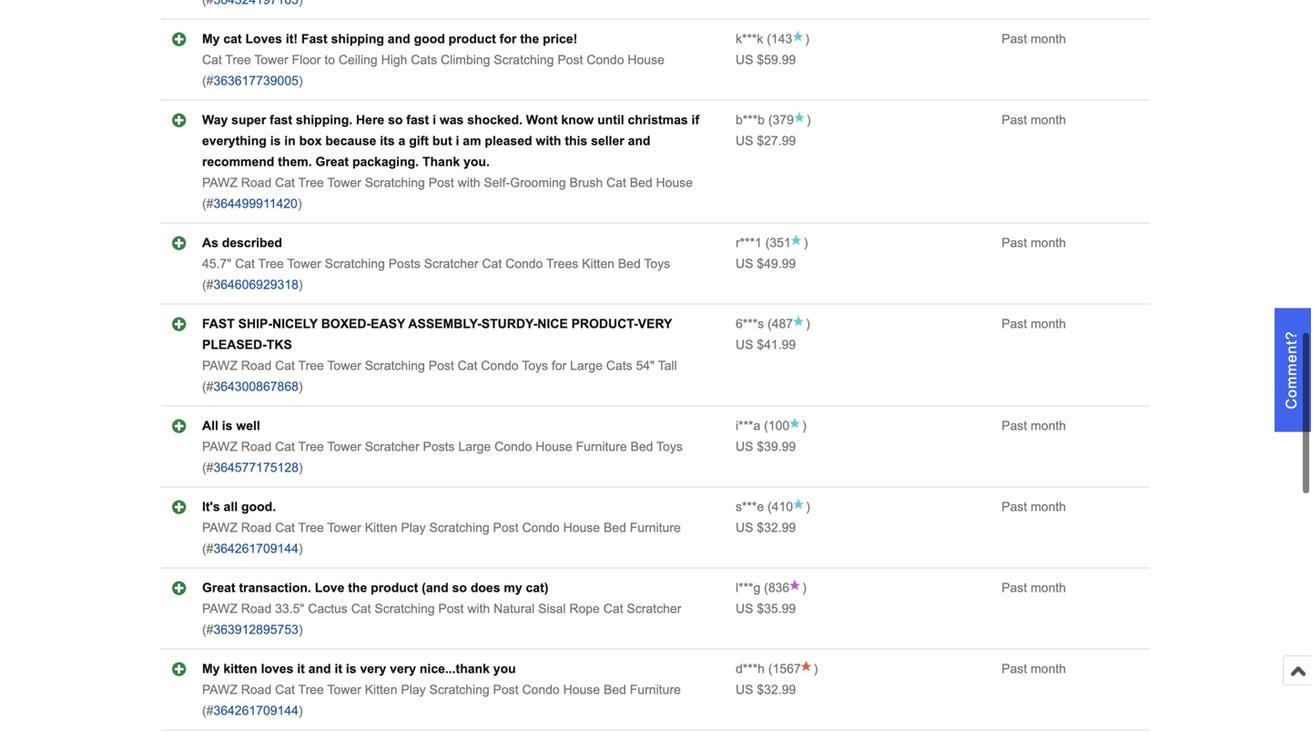 Task type: vqa. For each thing, say whether or not it's contained in the screenshot.
PlayStation inside Sony PlayStation 3 80GB Console - Black Model: CECHL01 NTSC U/C
no



Task type: describe. For each thing, give the bounding box(es) containing it.
recommend
[[202, 155, 274, 169]]

d***h
[[736, 662, 765, 676]]

so inside "way super fast shipping. here so fast i was shocked. wont know until christmas if everything is in box because its a gift but i am pleased with this seller and recommend them. great packaging. thank you."
[[388, 113, 403, 127]]

( for 1567
[[768, 662, 773, 676]]

past month element for 351
[[1002, 236, 1066, 250]]

nice...thank
[[420, 662, 490, 676]]

1 fast from the left
[[270, 113, 292, 127]]

( for 100
[[764, 419, 768, 433]]

post up my at the left of page
[[493, 521, 519, 535]]

high
[[381, 53, 407, 67]]

past month element for 836
[[1002, 581, 1066, 595]]

(# for all is well
[[202, 461, 213, 475]]

with inside "way super fast shipping. here so fast i was shocked. wont know until christmas if everything is in box because its a gift but i am pleased with this seller and recommend them. great packaging. thank you."
[[536, 134, 561, 148]]

posts inside the 45.7" cat tree tower scratching posts scratcher cat condo trees kitten bed toys (#
[[389, 257, 420, 271]]

tower for fast
[[327, 176, 361, 190]]

scratching inside pawz road cat tree tower scratching post cat condo toys for large cats 54" tall (#
[[365, 359, 425, 373]]

all is well element
[[202, 419, 260, 433]]

past month for 410
[[1002, 500, 1066, 514]]

scratching inside pawz road cat tree tower scratching post with self-grooming brush cat bed house (#
[[365, 176, 425, 190]]

road for transaction.
[[241, 602, 272, 616]]

self-
[[484, 176, 510, 190]]

cat down as described "element"
[[235, 257, 255, 271]]

364300867868
[[213, 380, 299, 394]]

shipping
[[331, 32, 384, 46]]

(# inside pawz road cat tree tower scratching post with self-grooming brush cat bed house (#
[[202, 197, 213, 211]]

rope
[[569, 602, 600, 616]]

scratching down nice...thank
[[429, 683, 490, 697]]

gift
[[409, 134, 429, 148]]

great transaction.  love the product (and so does my cat)
[[202, 581, 548, 595]]

us $49.99
[[736, 257, 796, 271]]

us for i***a
[[736, 440, 753, 454]]

tower for well
[[327, 440, 361, 454]]

know
[[561, 113, 594, 127]]

all
[[202, 419, 218, 433]]

pleased
[[485, 134, 532, 148]]

pawz for all is well
[[202, 440, 238, 454]]

363617739005
[[213, 74, 299, 88]]

post inside pawz road 33.5" cactus cat scratching post with natural sisal rope cat scratcher (#
[[438, 602, 464, 616]]

( 100
[[761, 419, 790, 433]]

trees
[[546, 257, 578, 271]]

brush
[[570, 176, 603, 190]]

month for ( 1567
[[1031, 662, 1066, 676]]

fast
[[202, 317, 235, 331]]

you.
[[464, 155, 490, 169]]

product-
[[571, 317, 638, 331]]

bed for d***h
[[604, 683, 626, 697]]

well
[[236, 419, 260, 433]]

but
[[432, 134, 452, 148]]

was
[[440, 113, 464, 127]]

us for l***g
[[736, 602, 753, 616]]

it's
[[202, 500, 220, 514]]

364261709144 link for good.
[[213, 542, 299, 556]]

tree inside the 45.7" cat tree tower scratching posts scratcher cat condo trees kitten bed toys (#
[[258, 257, 284, 271]]

feedback left by buyer. element for ( 410
[[736, 500, 764, 514]]

natural
[[494, 602, 535, 616]]

as described element
[[202, 236, 282, 250]]

seller
[[591, 134, 624, 148]]

1 very from the left
[[360, 662, 386, 676]]

month for ( 379
[[1031, 113, 1066, 127]]

tree for good.
[[298, 521, 324, 535]]

(# inside pawz road cat tree tower scratching post cat condo toys for large cats 54" tall (#
[[202, 380, 213, 394]]

(# for my kitten loves it and it is very very nice...thank you
[[202, 704, 213, 718]]

condo inside pawz road cat tree tower scratching post cat condo toys for large cats 54" tall (#
[[481, 359, 519, 373]]

posts inside pawz road cat tree tower scratcher posts large condo house furniture bed toys (#
[[423, 440, 455, 454]]

tree for loves
[[298, 683, 324, 697]]

sturdy-
[[481, 317, 537, 331]]

climbing
[[441, 53, 490, 67]]

until
[[597, 113, 624, 127]]

364261709144 link for loves
[[213, 704, 299, 718]]

(and
[[422, 581, 449, 595]]

us $27.99
[[736, 134, 796, 148]]

house inside cat tree tower floor to ceiling high cats climbing scratching post condo house (#
[[628, 53, 665, 67]]

cat down fast ship-nicely boxed-easy assembly-sturdy-nice product-very pleased-tks
[[458, 359, 477, 373]]

comment?
[[1283, 331, 1300, 409]]

s***e
[[736, 500, 764, 514]]

past month for 351
[[1002, 236, 1066, 250]]

cat)
[[526, 581, 548, 595]]

it!
[[286, 32, 298, 46]]

364606929318
[[213, 278, 299, 292]]

month for ( 143
[[1031, 32, 1066, 46]]

fast ship-nicely boxed-easy assembly-sturdy-nice product-very pleased-tks
[[202, 317, 672, 352]]

boxed-
[[321, 317, 371, 331]]

us for d***h
[[736, 683, 753, 697]]

past month for 379
[[1002, 113, 1066, 127]]

is inside "way super fast shipping. here so fast i was shocked. wont know until christmas if everything is in box because its a gift but i am pleased with this seller and recommend them. great packaging. thank you."
[[270, 134, 281, 148]]

pawz road cat tree tower scratching post cat condo toys for large cats 54" tall (#
[[202, 359, 677, 394]]

0 horizontal spatial i
[[433, 113, 436, 127]]

364499911420
[[213, 197, 298, 211]]

tree for fast
[[298, 176, 324, 190]]

kitten for loves
[[365, 683, 397, 697]]

am
[[463, 134, 481, 148]]

$59.99
[[757, 53, 796, 67]]

my
[[504, 581, 522, 595]]

month for ( 487
[[1031, 317, 1066, 331]]

us $59.99
[[736, 53, 796, 67]]

scratcher inside pawz road 33.5" cactus cat scratching post with natural sisal rope cat scratcher (#
[[627, 602, 681, 616]]

cat down loves
[[275, 683, 295, 697]]

feedback left by buyer. element for ( 379
[[736, 113, 765, 127]]

tower for nicely
[[327, 359, 361, 373]]

it's all good. element
[[202, 500, 276, 514]]

pawz for fast ship-nicely boxed-easy assembly-sturdy-nice product-very pleased-tks
[[202, 359, 238, 373]]

379
[[773, 113, 794, 127]]

past for ( 487
[[1002, 317, 1027, 331]]

us for b***b
[[736, 134, 753, 148]]

487
[[772, 317, 793, 331]]

if
[[692, 113, 699, 127]]

packaging.
[[352, 155, 419, 169]]

363912895753 )
[[213, 623, 303, 637]]

bed for s***e
[[604, 521, 626, 535]]

( for 379
[[768, 113, 773, 127]]

364606929318 )
[[213, 278, 303, 292]]

house inside pawz road cat tree tower scratcher posts large condo house furniture bed toys (#
[[536, 440, 572, 454]]

play for it's all good.
[[401, 521, 426, 535]]

feedback left by buyer. element for ( 100
[[736, 419, 761, 433]]

thank
[[422, 155, 460, 169]]

assembly-
[[408, 317, 481, 331]]

2 vertical spatial is
[[346, 662, 357, 676]]

2 it from the left
[[335, 662, 342, 676]]

house inside pawz road cat tree tower scratching post with self-grooming brush cat bed house (#
[[656, 176, 693, 190]]

364499911420 link
[[213, 197, 298, 211]]

way super fast shipping. here so fast i was shocked. wont know until christmas if everything is in box because its a gift but i am pleased with this seller and recommend them. great packaging. thank you. element
[[202, 113, 699, 169]]

b***b
[[736, 113, 765, 127]]

great inside "way super fast shipping. here so fast i was shocked. wont know until christmas if everything is in box because its a gift but i am pleased with this seller and recommend them. great packaging. thank you."
[[315, 155, 349, 169]]

large inside pawz road cat tree tower scratcher posts large condo house furniture bed toys (#
[[458, 440, 491, 454]]

all is well
[[202, 419, 260, 433]]

scratching up (and
[[429, 521, 490, 535]]

fast
[[301, 32, 328, 46]]

us for r***1
[[736, 257, 753, 271]]

cat right brush
[[606, 176, 626, 190]]

past month element for 487
[[1002, 317, 1066, 331]]

past month element for 143
[[1002, 32, 1066, 46]]

1567
[[773, 662, 801, 676]]

my cat loves it!  fast shipping and good product for the price!
[[202, 32, 577, 46]]

ship-
[[238, 317, 272, 331]]

cat down 'them.'
[[275, 176, 295, 190]]

( 379
[[765, 113, 794, 127]]

road for is
[[241, 440, 272, 454]]

us $32.99 for s***e
[[736, 521, 796, 535]]

( 836
[[761, 581, 790, 595]]

364300867868 link
[[213, 380, 299, 394]]

( 351
[[762, 236, 791, 250]]

nicely
[[272, 317, 318, 331]]

1 vertical spatial so
[[452, 581, 467, 595]]

toys for kitten
[[644, 257, 670, 271]]

100
[[768, 419, 790, 433]]

road for all
[[241, 521, 272, 535]]

cactus
[[308, 602, 348, 616]]

( for 410
[[768, 500, 772, 514]]

( 410
[[764, 500, 793, 514]]

pawz road cat tree tower scratching post with self-grooming brush cat bed house (#
[[202, 176, 693, 211]]

us $35.99
[[736, 602, 796, 616]]

my kitten loves it and it is very very nice...thank you element
[[202, 662, 516, 676]]

road for ship-
[[241, 359, 272, 373]]

410
[[772, 500, 793, 514]]

past for ( 1567
[[1002, 662, 1027, 676]]

scratching inside the 45.7" cat tree tower scratching posts scratcher cat condo trees kitten bed toys (#
[[325, 257, 385, 271]]

feedback left by buyer. element for ( 836
[[736, 581, 761, 595]]

( 1567
[[765, 662, 801, 676]]

price!
[[543, 32, 577, 46]]

pawz road 33.5" cactus cat scratching post with natural sisal rope cat scratcher (#
[[202, 602, 681, 637]]

cat down great transaction.  love the product (and so does my cat) in the bottom left of the page
[[351, 602, 371, 616]]

furniture for s***e
[[630, 521, 681, 535]]

with for cat)
[[467, 602, 490, 616]]

condo inside cat tree tower floor to ceiling high cats climbing scratching post condo house (#
[[587, 53, 624, 67]]

transaction.
[[239, 581, 311, 595]]

condo inside the 45.7" cat tree tower scratching posts scratcher cat condo trees kitten bed toys (#
[[505, 257, 543, 271]]

play for my kitten loves it and it is very very nice...thank you
[[401, 683, 426, 697]]



Task type: locate. For each thing, give the bounding box(es) containing it.
5 past month from the top
[[1002, 419, 1066, 433]]

us down 6***s
[[736, 338, 753, 352]]

i***a
[[736, 419, 761, 433]]

364499911420 )
[[213, 197, 302, 211]]

2 past month from the top
[[1002, 113, 1066, 127]]

us $32.99
[[736, 521, 796, 535], [736, 683, 796, 697]]

us $32.99 down d***h
[[736, 683, 796, 697]]

2 horizontal spatial scratcher
[[627, 602, 681, 616]]

road up 364499911420 link
[[241, 176, 272, 190]]

0 horizontal spatial great
[[202, 581, 235, 595]]

( for 487
[[768, 317, 772, 331]]

to
[[324, 53, 335, 67]]

tree for nicely
[[298, 359, 324, 373]]

$49.99
[[757, 257, 796, 271]]

7 feedback left by buyer. element from the top
[[736, 581, 761, 595]]

( for 351
[[765, 236, 770, 250]]

past month element for 1567
[[1002, 662, 1066, 676]]

so right (and
[[452, 581, 467, 595]]

(# for my cat loves it!  fast shipping and good product for the price!
[[202, 74, 213, 88]]

post inside pawz road cat tree tower scratching post cat condo toys for large cats 54" tall (#
[[429, 359, 454, 373]]

$32.99 for 1567
[[757, 683, 796, 697]]

bed inside the 45.7" cat tree tower scratching posts scratcher cat condo trees kitten bed toys (#
[[618, 257, 641, 271]]

364261709144 down good.
[[213, 542, 299, 556]]

(# inside cat tree tower floor to ceiling high cats climbing scratching post condo house (#
[[202, 74, 213, 88]]

0 horizontal spatial it
[[297, 662, 305, 676]]

8 feedback left by buyer. element from the top
[[736, 662, 765, 676]]

1 past month element from the top
[[1002, 32, 1066, 46]]

us down l***g
[[736, 602, 753, 616]]

5 us from the top
[[736, 440, 753, 454]]

past for ( 410
[[1002, 500, 1027, 514]]

5 past month element from the top
[[1002, 419, 1066, 433]]

1 364261709144 from the top
[[213, 542, 299, 556]]

scratcher up the assembly-
[[424, 257, 478, 271]]

pawz down pleased- at left
[[202, 359, 238, 373]]

play up (and
[[401, 521, 426, 535]]

pawz down it's
[[202, 521, 238, 535]]

tower inside pawz road cat tree tower scratching post cat condo toys for large cats 54" tall (#
[[327, 359, 361, 373]]

364261709144 link
[[213, 542, 299, 556], [213, 704, 299, 718]]

1 us from the top
[[736, 53, 753, 67]]

posts down pawz road cat tree tower scratching post cat condo toys for large cats 54" tall (#
[[423, 440, 455, 454]]

tower inside cat tree tower floor to ceiling high cats climbing scratching post condo house (#
[[254, 53, 288, 67]]

0 vertical spatial kitten
[[582, 257, 615, 271]]

kitten
[[223, 662, 257, 676]]

tower for loves
[[327, 683, 361, 697]]

us down k***k
[[736, 53, 753, 67]]

kitten for good.
[[365, 521, 397, 535]]

box
[[299, 134, 322, 148]]

us for s***e
[[736, 521, 753, 535]]

scratcher
[[424, 257, 478, 271], [365, 440, 419, 454], [627, 602, 681, 616]]

0 vertical spatial for
[[500, 32, 517, 46]]

toys up very
[[644, 257, 670, 271]]

great up 363912895753 link
[[202, 581, 235, 595]]

( right r***1
[[765, 236, 770, 250]]

my left kitten
[[202, 662, 220, 676]]

cat inside cat tree tower floor to ceiling high cats climbing scratching post condo house (#
[[202, 53, 222, 67]]

1 horizontal spatial i
[[456, 134, 459, 148]]

1 vertical spatial 364261709144 )
[[213, 704, 303, 718]]

r***1
[[736, 236, 762, 250]]

1 horizontal spatial it
[[335, 662, 342, 676]]

1 vertical spatial kitten
[[365, 521, 397, 535]]

cat right rope
[[603, 602, 623, 616]]

( right k***k
[[767, 32, 771, 46]]

past month for 1567
[[1002, 662, 1066, 676]]

6 past month from the top
[[1002, 500, 1066, 514]]

( for 143
[[767, 32, 771, 46]]

2 vertical spatial scratcher
[[627, 602, 681, 616]]

tree inside pawz road cat tree tower scratcher posts large condo house furniture bed toys (#
[[298, 440, 324, 454]]

364261709144
[[213, 542, 299, 556], [213, 704, 299, 718]]

tree down my kitten loves it and it is very very nice...thank you element
[[298, 683, 324, 697]]

feedback left by buyer. element for ( 1567
[[736, 662, 765, 676]]

2 vertical spatial furniture
[[630, 683, 681, 697]]

us down s***e
[[736, 521, 753, 535]]

us $32.99 for d***h
[[736, 683, 796, 697]]

past month element for 379
[[1002, 113, 1066, 127]]

( right l***g
[[764, 581, 768, 595]]

$32.99 down ( 410
[[757, 521, 796, 535]]

past month
[[1002, 32, 1066, 46], [1002, 113, 1066, 127], [1002, 236, 1066, 250], [1002, 317, 1066, 331], [1002, 419, 1066, 433], [1002, 500, 1066, 514], [1002, 581, 1066, 595], [1002, 662, 1066, 676]]

great down because
[[315, 155, 349, 169]]

6 pawz from the top
[[202, 683, 238, 697]]

1 vertical spatial furniture
[[630, 521, 681, 535]]

furniture
[[576, 440, 627, 454], [630, 521, 681, 535], [630, 683, 681, 697]]

road down kitten
[[241, 683, 272, 697]]

8 us from the top
[[736, 683, 753, 697]]

1 horizontal spatial for
[[552, 359, 567, 373]]

feedback left by buyer. element up us $39.99
[[736, 419, 761, 433]]

cat down good.
[[275, 521, 295, 535]]

us down the i***a
[[736, 440, 753, 454]]

it down cactus
[[335, 662, 342, 676]]

it's all good.
[[202, 500, 276, 514]]

christmas
[[628, 113, 688, 127]]

1 horizontal spatial product
[[449, 32, 496, 46]]

toys inside pawz road cat tree tower scratcher posts large condo house furniture bed toys (#
[[657, 440, 683, 454]]

i left am
[[456, 134, 459, 148]]

(# inside pawz road 33.5" cactus cat scratching post with natural sisal rope cat scratcher (#
[[202, 623, 213, 637]]

kitten inside the 45.7" cat tree tower scratching posts scratcher cat condo trees kitten bed toys (#
[[582, 257, 615, 271]]

2 pawz road cat tree tower kitten play scratching post condo house bed furniture (# from the top
[[202, 683, 681, 718]]

6 (# from the top
[[202, 542, 213, 556]]

4 past month element from the top
[[1002, 317, 1066, 331]]

4 pawz from the top
[[202, 521, 238, 535]]

2 past month element from the top
[[1002, 113, 1066, 127]]

kitten up the great transaction.  love the product (and so does my cat) element
[[365, 521, 397, 535]]

great transaction.  love the product (and so does my cat) element
[[202, 581, 548, 595]]

0 vertical spatial cats
[[411, 53, 437, 67]]

tree up 364606929318 )
[[258, 257, 284, 271]]

road for super
[[241, 176, 272, 190]]

scratching down easy
[[365, 359, 425, 373]]

8 past month from the top
[[1002, 662, 1066, 676]]

us down d***h
[[736, 683, 753, 697]]

feedback left by buyer. element containing l***g
[[736, 581, 761, 595]]

month for ( 836
[[1031, 581, 1066, 595]]

loves
[[245, 32, 282, 46]]

1 it from the left
[[297, 662, 305, 676]]

2 horizontal spatial and
[[628, 134, 651, 148]]

us for k***k
[[736, 53, 753, 67]]

posts up easy
[[389, 257, 420, 271]]

54"
[[636, 359, 655, 373]]

5 road from the top
[[241, 602, 272, 616]]

0 horizontal spatial the
[[348, 581, 367, 595]]

1 vertical spatial 364261709144
[[213, 704, 299, 718]]

condo inside pawz road cat tree tower scratcher posts large condo house furniture bed toys (#
[[494, 440, 532, 454]]

large down pawz road cat tree tower scratching post cat condo toys for large cats 54" tall (#
[[458, 440, 491, 454]]

post inside cat tree tower floor to ceiling high cats climbing scratching post condo house (#
[[558, 53, 583, 67]]

8 month from the top
[[1031, 662, 1066, 676]]

feedback left by buyer. element containing s***e
[[736, 500, 764, 514]]

0 vertical spatial $32.99
[[757, 521, 796, 535]]

shocked.
[[467, 113, 523, 127]]

post down price!
[[558, 53, 583, 67]]

pawz for way super fast shipping. here so fast i was shocked. wont know until christmas if everything is in box because its a gift but i am pleased with this seller and recommend them. great packaging. thank you.
[[202, 176, 238, 190]]

wont
[[526, 113, 558, 127]]

scratching down the great transaction.  love the product (and so does my cat) element
[[375, 602, 435, 616]]

1 vertical spatial great
[[202, 581, 235, 595]]

364577175128
[[213, 461, 299, 475]]

3 us from the top
[[736, 257, 753, 271]]

cat down tks
[[275, 359, 295, 373]]

pawz down kitten
[[202, 683, 238, 697]]

( right d***h
[[768, 662, 773, 676]]

364261709144 for good.
[[213, 542, 299, 556]]

the left price!
[[520, 32, 539, 46]]

2 364261709144 from the top
[[213, 704, 299, 718]]

(# for it's all good.
[[202, 542, 213, 556]]

bed for i***a
[[631, 440, 653, 454]]

feedback left by buyer. element for ( 351
[[736, 236, 762, 250]]

past month element for 410
[[1002, 500, 1066, 514]]

1 vertical spatial the
[[348, 581, 367, 595]]

with inside pawz road 33.5" cactus cat scratching post with natural sisal rope cat scratcher (#
[[467, 602, 490, 616]]

0 vertical spatial with
[[536, 134, 561, 148]]

tree up love
[[298, 521, 324, 535]]

scratcher down pawz road cat tree tower scratching post cat condo toys for large cats 54" tall (#
[[365, 440, 419, 454]]

4 us from the top
[[736, 338, 753, 352]]

0 vertical spatial furniture
[[576, 440, 627, 454]]

very left nice...thank
[[390, 662, 416, 676]]

1 vertical spatial for
[[552, 359, 567, 373]]

$32.99 down ( 1567 in the bottom of the page
[[757, 683, 796, 697]]

tower inside the 45.7" cat tree tower scratching posts scratcher cat condo trees kitten bed toys (#
[[287, 257, 321, 271]]

4 road from the top
[[241, 521, 272, 535]]

pawz road cat tree tower kitten play scratching post condo house bed furniture (# for it's all good.
[[202, 521, 681, 556]]

past for ( 143
[[1002, 32, 1027, 46]]

and up high
[[388, 32, 410, 46]]

fast ship-nicely boxed-easy assembly-sturdy-nice product-very pleased-tks element
[[202, 317, 672, 352]]

1 (# from the top
[[202, 74, 213, 88]]

6 road from the top
[[241, 683, 272, 697]]

1 us $32.99 from the top
[[736, 521, 796, 535]]

cat up sturdy-
[[482, 257, 502, 271]]

super
[[231, 113, 266, 127]]

(# for as described
[[202, 278, 213, 292]]

scratcher right rope
[[627, 602, 681, 616]]

7 past month element from the top
[[1002, 581, 1066, 595]]

7 past month from the top
[[1002, 581, 1066, 595]]

0 vertical spatial toys
[[644, 257, 670, 271]]

1 vertical spatial i
[[456, 134, 459, 148]]

5 (# from the top
[[202, 461, 213, 475]]

furniture inside pawz road cat tree tower scratcher posts large condo house furniture bed toys (#
[[576, 440, 627, 454]]

tree inside pawz road cat tree tower scratching post with self-grooming brush cat bed house (#
[[298, 176, 324, 190]]

bed inside pawz road cat tree tower scratching post with self-grooming brush cat bed house (#
[[630, 176, 652, 190]]

furniture for d***h
[[630, 683, 681, 697]]

364261709144 for loves
[[213, 704, 299, 718]]

3 month from the top
[[1031, 236, 1066, 250]]

364300867868 )
[[213, 380, 303, 394]]

1 horizontal spatial great
[[315, 155, 349, 169]]

tree inside cat tree tower floor to ceiling high cats climbing scratching post condo house (#
[[225, 53, 251, 67]]

5 past from the top
[[1002, 419, 1027, 433]]

sisal
[[538, 602, 566, 616]]

1 feedback left by buyer. element from the top
[[736, 32, 763, 46]]

nice
[[537, 317, 568, 331]]

scratching inside pawz road 33.5" cactus cat scratching post with natural sisal rope cat scratcher (#
[[375, 602, 435, 616]]

7 month from the top
[[1031, 581, 1066, 595]]

0 vertical spatial and
[[388, 32, 410, 46]]

feedback left by buyer. element
[[736, 32, 763, 46], [736, 113, 765, 127], [736, 236, 762, 250], [736, 317, 764, 331], [736, 419, 761, 433], [736, 500, 764, 514], [736, 581, 761, 595], [736, 662, 765, 676]]

posts
[[389, 257, 420, 271], [423, 440, 455, 454]]

cats inside pawz road cat tree tower scratching post cat condo toys for large cats 54" tall (#
[[606, 359, 632, 373]]

2 vertical spatial kitten
[[365, 683, 397, 697]]

large inside pawz road cat tree tower scratching post cat condo toys for large cats 54" tall (#
[[570, 359, 603, 373]]

6 us from the top
[[736, 521, 753, 535]]

1 vertical spatial 364261709144 link
[[213, 704, 299, 718]]

in
[[284, 134, 296, 148]]

0 horizontal spatial so
[[388, 113, 403, 127]]

past month for 100
[[1002, 419, 1066, 433]]

363617739005 )
[[213, 74, 303, 88]]

post down you at the bottom of page
[[493, 683, 519, 697]]

2 vertical spatial and
[[308, 662, 331, 676]]

2 month from the top
[[1031, 113, 1066, 127]]

l***g
[[736, 581, 761, 595]]

)
[[805, 32, 809, 46], [299, 74, 303, 88], [807, 113, 811, 127], [298, 197, 302, 211], [804, 236, 808, 250], [299, 278, 303, 292], [806, 317, 810, 331], [299, 380, 303, 394], [802, 419, 807, 433], [299, 461, 303, 475], [806, 500, 810, 514], [299, 542, 303, 556], [802, 581, 807, 595], [299, 623, 303, 637], [814, 662, 818, 676], [299, 704, 303, 718]]

1 month from the top
[[1031, 32, 1066, 46]]

so up 'a'
[[388, 113, 403, 127]]

6***s
[[736, 317, 764, 331]]

scratcher inside the 45.7" cat tree tower scratching posts scratcher cat condo trees kitten bed toys (#
[[424, 257, 478, 271]]

pawz road cat tree tower kitten play scratching post condo house bed furniture (# down nice...thank
[[202, 683, 681, 718]]

8 past month element from the top
[[1002, 662, 1066, 676]]

1 vertical spatial scratcher
[[365, 440, 419, 454]]

tree down cat
[[225, 53, 251, 67]]

( right b***b
[[768, 113, 773, 127]]

i left was
[[433, 113, 436, 127]]

0 vertical spatial is
[[270, 134, 281, 148]]

us down r***1
[[736, 257, 753, 271]]

the right love
[[348, 581, 367, 595]]

1 horizontal spatial fast
[[406, 113, 429, 127]]

0 horizontal spatial very
[[360, 662, 386, 676]]

5 pawz from the top
[[202, 602, 238, 616]]

1 $32.99 from the top
[[757, 521, 796, 535]]

2 my from the top
[[202, 662, 220, 676]]

1 364261709144 ) from the top
[[213, 542, 303, 556]]

road up 363912895753 on the bottom left of page
[[241, 602, 272, 616]]

1 vertical spatial posts
[[423, 440, 455, 454]]

pawz inside pawz road 33.5" cactus cat scratching post with natural sisal rope cat scratcher (#
[[202, 602, 238, 616]]

scratcher inside pawz road cat tree tower scratcher posts large condo house furniture bed toys (#
[[365, 440, 419, 454]]

pawz for my kitten loves it and it is very very nice...thank you
[[202, 683, 238, 697]]

( 487
[[764, 317, 793, 331]]

road inside pawz road cat tree tower scratching post with self-grooming brush cat bed house (#
[[241, 176, 272, 190]]

for inside pawz road cat tree tower scratching post cat condo toys for large cats 54" tall (#
[[552, 359, 567, 373]]

feedback left by buyer. element containing b***b
[[736, 113, 765, 127]]

0 horizontal spatial product
[[371, 581, 418, 595]]

toys down 'tall'
[[657, 440, 683, 454]]

2 very from the left
[[390, 662, 416, 676]]

(# inside the 45.7" cat tree tower scratching posts scratcher cat condo trees kitten bed toys (#
[[202, 278, 213, 292]]

1 vertical spatial us $32.99
[[736, 683, 796, 697]]

6 feedback left by buyer. element from the top
[[736, 500, 764, 514]]

364261709144 link down kitten
[[213, 704, 299, 718]]

past for ( 836
[[1002, 581, 1027, 595]]

0 vertical spatial my
[[202, 32, 220, 46]]

2 vertical spatial with
[[467, 602, 490, 616]]

feedback left by buyer. element up us $27.99
[[736, 113, 765, 127]]

toys inside pawz road cat tree tower scratching post cat condo toys for large cats 54" tall (#
[[522, 359, 548, 373]]

2 road from the top
[[241, 359, 272, 373]]

4 month from the top
[[1031, 317, 1066, 331]]

feedback left by buyer. element up us $59.99
[[736, 32, 763, 46]]

1 vertical spatial is
[[222, 419, 233, 433]]

0 vertical spatial so
[[388, 113, 403, 127]]

0 vertical spatial play
[[401, 521, 426, 535]]

1 play from the top
[[401, 521, 426, 535]]

1 horizontal spatial posts
[[423, 440, 455, 454]]

grooming
[[510, 176, 566, 190]]

road up 364300867868 link
[[241, 359, 272, 373]]

1 pawz from the top
[[202, 176, 238, 190]]

8 past from the top
[[1002, 662, 1027, 676]]

3 past month from the top
[[1002, 236, 1066, 250]]

1 horizontal spatial and
[[388, 32, 410, 46]]

1 vertical spatial $32.99
[[757, 683, 796, 697]]

(# inside pawz road cat tree tower scratcher posts large condo house furniture bed toys (#
[[202, 461, 213, 475]]

tree up 364577175128 )
[[298, 440, 324, 454]]

2 us $32.99 from the top
[[736, 683, 796, 697]]

0 vertical spatial 364261709144 )
[[213, 542, 303, 556]]

6 month from the top
[[1031, 500, 1066, 514]]

1 vertical spatial play
[[401, 683, 426, 697]]

everything
[[202, 134, 267, 148]]

pawz for it's all good.
[[202, 521, 238, 535]]

tower
[[254, 53, 288, 67], [327, 176, 361, 190], [287, 257, 321, 271], [327, 359, 361, 373], [327, 440, 361, 454], [327, 521, 361, 535], [327, 683, 361, 697]]

past month for 836
[[1002, 581, 1066, 595]]

cats down good
[[411, 53, 437, 67]]

good.
[[241, 500, 276, 514]]

with down 'you.'
[[458, 176, 480, 190]]

feedback left by buyer. element containing i***a
[[736, 419, 761, 433]]

fast up gift
[[406, 113, 429, 127]]

4 (# from the top
[[202, 380, 213, 394]]

us $41.99
[[736, 338, 796, 352]]

feedback left by buyer. element containing d***h
[[736, 662, 765, 676]]

1 horizontal spatial large
[[570, 359, 603, 373]]

6 past from the top
[[1002, 500, 1027, 514]]

scratching down price!
[[494, 53, 554, 67]]

pawz road cat tree tower kitten play scratching post condo house bed furniture (# for my kitten loves it and it is very very nice...thank you
[[202, 683, 681, 718]]

my for my cat loves it!  fast shipping and good product for the price!
[[202, 32, 220, 46]]

month for ( 100
[[1031, 419, 1066, 433]]

shipping.
[[296, 113, 353, 127]]

2 vertical spatial toys
[[657, 440, 683, 454]]

my for my kitten loves it and it is very very nice...thank you
[[202, 662, 220, 676]]

0 horizontal spatial is
[[222, 419, 233, 433]]

3 past from the top
[[1002, 236, 1027, 250]]

(# for great transaction.  love the product (and so does my cat)
[[202, 623, 213, 637]]

4 past from the top
[[1002, 317, 1027, 331]]

364261709144 link down good.
[[213, 542, 299, 556]]

1 vertical spatial and
[[628, 134, 651, 148]]

7 us from the top
[[736, 602, 753, 616]]

us for 6***s
[[736, 338, 753, 352]]

33.5"
[[275, 602, 304, 616]]

( right 6***s
[[768, 317, 772, 331]]

4 feedback left by buyer. element from the top
[[736, 317, 764, 331]]

1 vertical spatial cats
[[606, 359, 632, 373]]

1 vertical spatial product
[[371, 581, 418, 595]]

( for 836
[[764, 581, 768, 595]]

0 vertical spatial great
[[315, 155, 349, 169]]

3 feedback left by buyer. element from the top
[[736, 236, 762, 250]]

364261709144 ) for good.
[[213, 542, 303, 556]]

0 horizontal spatial and
[[308, 662, 331, 676]]

ceiling
[[339, 53, 378, 67]]

5 feedback left by buyer. element from the top
[[736, 419, 761, 433]]

3 road from the top
[[241, 440, 272, 454]]

as described
[[202, 236, 282, 250]]

post inside pawz road cat tree tower scratching post with self-grooming brush cat bed house (#
[[429, 176, 454, 190]]

1 my from the top
[[202, 32, 220, 46]]

6 past month element from the top
[[1002, 500, 1066, 514]]

3 (# from the top
[[202, 278, 213, 292]]

scratching
[[494, 53, 554, 67], [365, 176, 425, 190], [325, 257, 385, 271], [365, 359, 425, 373], [429, 521, 490, 535], [375, 602, 435, 616], [429, 683, 490, 697]]

2 $32.99 from the top
[[757, 683, 796, 697]]

road inside pawz road cat tree tower scratching post cat condo toys for large cats 54" tall (#
[[241, 359, 272, 373]]

it right loves
[[297, 662, 305, 676]]

363912895753
[[213, 623, 299, 637]]

month for ( 410
[[1031, 500, 1066, 514]]

364261709144 down kitten
[[213, 704, 299, 718]]

road up 364577175128 link
[[241, 440, 272, 454]]

1 past from the top
[[1002, 32, 1027, 46]]

1 road from the top
[[241, 176, 272, 190]]

toys
[[644, 257, 670, 271], [522, 359, 548, 373], [657, 440, 683, 454]]

( right the i***a
[[764, 419, 768, 433]]

feedback left by buyer. element containing 6***s
[[736, 317, 764, 331]]

(
[[767, 32, 771, 46], [768, 113, 773, 127], [765, 236, 770, 250], [768, 317, 772, 331], [764, 419, 768, 433], [768, 500, 772, 514], [764, 581, 768, 595], [768, 662, 773, 676]]

0 vertical spatial pawz road cat tree tower kitten play scratching post condo house bed furniture (#
[[202, 521, 681, 556]]

5 month from the top
[[1031, 419, 1066, 433]]

very
[[638, 317, 672, 331]]

pawz down the recommend
[[202, 176, 238, 190]]

2 horizontal spatial is
[[346, 662, 357, 676]]

1 vertical spatial toys
[[522, 359, 548, 373]]

past month element for 100
[[1002, 419, 1066, 433]]

0 vertical spatial us $32.99
[[736, 521, 796, 535]]

scratching inside cat tree tower floor to ceiling high cats climbing scratching post condo house (#
[[494, 53, 554, 67]]

my left cat
[[202, 32, 220, 46]]

cats inside cat tree tower floor to ceiling high cats climbing scratching post condo house (#
[[411, 53, 437, 67]]

2 (# from the top
[[202, 197, 213, 211]]

scratching down packaging.
[[365, 176, 425, 190]]

tree for well
[[298, 440, 324, 454]]

feedback left by buyer. element containing k***k
[[736, 32, 763, 46]]

kitten
[[582, 257, 615, 271], [365, 521, 397, 535], [365, 683, 397, 697]]

1 horizontal spatial so
[[452, 581, 467, 595]]

1 horizontal spatial the
[[520, 32, 539, 46]]

bed inside pawz road cat tree tower scratcher posts large condo house furniture bed toys (#
[[631, 440, 653, 454]]

3 past month element from the top
[[1002, 236, 1066, 250]]

2 feedback left by buyer. element from the top
[[736, 113, 765, 127]]

4 past month from the top
[[1002, 317, 1066, 331]]

1 pawz road cat tree tower kitten play scratching post condo house bed furniture (# from the top
[[202, 521, 681, 556]]

0 horizontal spatial scratcher
[[365, 440, 419, 454]]

tks
[[267, 338, 292, 352]]

$39.99
[[757, 440, 796, 454]]

0 vertical spatial i
[[433, 113, 436, 127]]

0 horizontal spatial fast
[[270, 113, 292, 127]]

toys down nice
[[522, 359, 548, 373]]

is left in
[[270, 134, 281, 148]]

1 past month from the top
[[1002, 32, 1066, 46]]

for down nice
[[552, 359, 567, 373]]

364577175128 )
[[213, 461, 303, 475]]

0 horizontal spatial posts
[[389, 257, 420, 271]]

0 vertical spatial posts
[[389, 257, 420, 271]]

pawz inside pawz road cat tree tower scratcher posts large condo house furniture bed toys (#
[[202, 440, 238, 454]]

cat inside pawz road cat tree tower scratcher posts large condo house furniture bed toys (#
[[275, 440, 295, 454]]

large
[[570, 359, 603, 373], [458, 440, 491, 454]]

road inside pawz road 33.5" cactus cat scratching post with natural sisal rope cat scratcher (#
[[241, 602, 272, 616]]

for left price!
[[500, 32, 517, 46]]

feedback left by buyer. element for ( 143
[[736, 32, 763, 46]]

tree
[[225, 53, 251, 67], [298, 176, 324, 190], [258, 257, 284, 271], [298, 359, 324, 373], [298, 440, 324, 454], [298, 521, 324, 535], [298, 683, 324, 697]]

cat
[[202, 53, 222, 67], [275, 176, 295, 190], [606, 176, 626, 190], [235, 257, 255, 271], [482, 257, 502, 271], [275, 359, 295, 373], [458, 359, 477, 373], [275, 440, 295, 454], [275, 521, 295, 535], [351, 602, 371, 616], [603, 602, 623, 616], [275, 683, 295, 697]]

month for ( 351
[[1031, 236, 1066, 250]]

past for ( 100
[[1002, 419, 1027, 433]]

2 fast from the left
[[406, 113, 429, 127]]

1 vertical spatial large
[[458, 440, 491, 454]]

pawz inside pawz road cat tree tower scratching post with self-grooming brush cat bed house (#
[[202, 176, 238, 190]]

and right loves
[[308, 662, 331, 676]]

road inside pawz road cat tree tower scratcher posts large condo house furniture bed toys (#
[[241, 440, 272, 454]]

1 vertical spatial with
[[458, 176, 480, 190]]

and inside "way super fast shipping. here so fast i was shocked. wont know until christmas if everything is in box because its a gift but i am pleased with this seller and recommend them. great packaging. thank you."
[[628, 134, 651, 148]]

is down cactus
[[346, 662, 357, 676]]

2 past from the top
[[1002, 113, 1027, 127]]

( right s***e
[[768, 500, 772, 514]]

$32.99 for 410
[[757, 521, 796, 535]]

floor
[[292, 53, 321, 67]]

product
[[449, 32, 496, 46], [371, 581, 418, 595]]

feedback left by buyer. element containing r***1
[[736, 236, 762, 250]]

toys inside the 45.7" cat tree tower scratching posts scratcher cat condo trees kitten bed toys (#
[[644, 257, 670, 271]]

kitten down "my kitten loves it and it is very very nice...thank you"
[[365, 683, 397, 697]]

because
[[325, 134, 376, 148]]

2 364261709144 link from the top
[[213, 704, 299, 718]]

1 horizontal spatial cats
[[606, 359, 632, 373]]

product up 'climbing' at left top
[[449, 32, 496, 46]]

road for kitten
[[241, 683, 272, 697]]

1 364261709144 link from the top
[[213, 542, 299, 556]]

0 vertical spatial 364261709144 link
[[213, 542, 299, 556]]

tower for good.
[[327, 521, 361, 535]]

cat tree tower floor to ceiling high cats climbing scratching post condo house (#
[[202, 53, 665, 88]]

us $39.99
[[736, 440, 796, 454]]

364261709144 ) for loves
[[213, 704, 303, 718]]

351
[[770, 236, 791, 250]]

364261709144 ) down good.
[[213, 542, 303, 556]]

bed for r***1
[[618, 257, 641, 271]]

45.7"
[[202, 257, 231, 271]]

0 vertical spatial the
[[520, 32, 539, 46]]

0 horizontal spatial large
[[458, 440, 491, 454]]

is
[[270, 134, 281, 148], [222, 419, 233, 433], [346, 662, 357, 676]]

tower inside pawz road cat tree tower scratching post with self-grooming brush cat bed house (#
[[327, 176, 361, 190]]

8 (# from the top
[[202, 704, 213, 718]]

7 (# from the top
[[202, 623, 213, 637]]

past for ( 351
[[1002, 236, 1027, 250]]

0 vertical spatial product
[[449, 32, 496, 46]]

feedback left by buyer. element left 1567
[[736, 662, 765, 676]]

with for shocked.
[[458, 176, 480, 190]]

way
[[202, 113, 228, 127]]

$35.99
[[757, 602, 796, 616]]

1 horizontal spatial very
[[390, 662, 416, 676]]

0 horizontal spatial cats
[[411, 53, 437, 67]]

past month for 143
[[1002, 32, 1066, 46]]

1 horizontal spatial scratcher
[[424, 257, 478, 271]]

with inside pawz road cat tree tower scratching post with self-grooming brush cat bed house (#
[[458, 176, 480, 190]]

a
[[398, 134, 405, 148]]

post down (and
[[438, 602, 464, 616]]

pawz inside pawz road cat tree tower scratching post cat condo toys for large cats 54" tall (#
[[202, 359, 238, 373]]

0 horizontal spatial for
[[500, 32, 517, 46]]

all
[[224, 500, 238, 514]]

1 horizontal spatial is
[[270, 134, 281, 148]]

love
[[315, 581, 345, 595]]

play
[[401, 521, 426, 535], [401, 683, 426, 697]]

tower inside pawz road cat tree tower scratcher posts large condo house furniture bed toys (#
[[327, 440, 361, 454]]

0 vertical spatial large
[[570, 359, 603, 373]]

us $32.99 down ( 410
[[736, 521, 796, 535]]

cat
[[223, 32, 242, 46]]

i
[[433, 113, 436, 127], [456, 134, 459, 148]]

1 vertical spatial my
[[202, 662, 220, 676]]

$32.99
[[757, 521, 796, 535], [757, 683, 796, 697]]

2 play from the top
[[401, 683, 426, 697]]

toys for furniture
[[657, 440, 683, 454]]

3 pawz from the top
[[202, 440, 238, 454]]

past for ( 379
[[1002, 113, 1027, 127]]

my cat loves it!  fast shipping and good product for the price! element
[[202, 32, 577, 46]]

loves
[[261, 662, 294, 676]]

kitten right trees
[[582, 257, 615, 271]]

with down does
[[467, 602, 490, 616]]

pawz for great transaction.  love the product (and so does my cat)
[[202, 602, 238, 616]]

0 vertical spatial 364261709144
[[213, 542, 299, 556]]

scratching up boxed-
[[325, 257, 385, 271]]

2 pawz from the top
[[202, 359, 238, 373]]

tree inside pawz road cat tree tower scratching post cat condo toys for large cats 54" tall (#
[[298, 359, 324, 373]]

7 past from the top
[[1002, 581, 1027, 595]]

2 us from the top
[[736, 134, 753, 148]]

its
[[380, 134, 395, 148]]

good
[[414, 32, 445, 46]]

pawz
[[202, 176, 238, 190], [202, 359, 238, 373], [202, 440, 238, 454], [202, 521, 238, 535], [202, 602, 238, 616], [202, 683, 238, 697]]

143
[[771, 32, 792, 46]]

0 vertical spatial scratcher
[[424, 257, 478, 271]]

1 vertical spatial pawz road cat tree tower kitten play scratching post condo house bed furniture (#
[[202, 683, 681, 718]]

364261709144 ) down kitten
[[213, 704, 303, 718]]

past month element
[[1002, 32, 1066, 46], [1002, 113, 1066, 127], [1002, 236, 1066, 250], [1002, 317, 1066, 331], [1002, 419, 1066, 433], [1002, 500, 1066, 514], [1002, 581, 1066, 595], [1002, 662, 1066, 676]]

2 364261709144 ) from the top
[[213, 704, 303, 718]]



